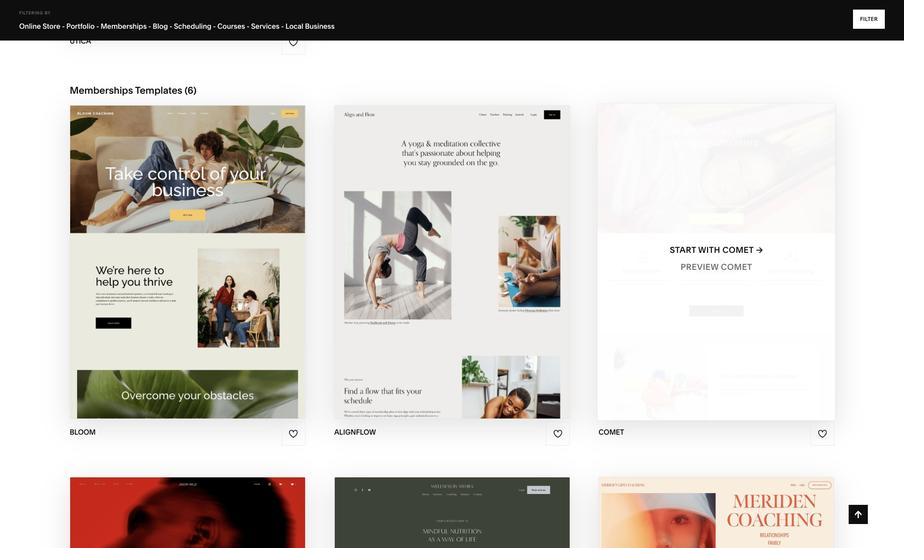 Task type: vqa. For each thing, say whether or not it's contained in the screenshot.
Preview Alignflow
yes



Task type: describe. For each thing, give the bounding box(es) containing it.
3 - from the left
[[148, 22, 151, 31]]

courses
[[218, 22, 245, 31]]

start with alignflow
[[396, 245, 500, 255]]

scheduling
[[174, 22, 212, 31]]

1 vertical spatial comet
[[721, 262, 752, 272]]

by
[[45, 10, 51, 15]]

preview bloom link
[[152, 255, 224, 279]]

with for comet
[[698, 245, 721, 255]]

0 vertical spatial memberships
[[101, 22, 147, 31]]

add comet to your favorites list image
[[818, 429, 827, 438]]

preview alignflow link
[[406, 255, 498, 279]]

meriden image
[[599, 478, 834, 548]]

preview comet
[[681, 262, 752, 272]]

preview comet link
[[681, 255, 752, 279]]

myhra image
[[335, 478, 570, 548]]

preview for preview bloom
[[152, 262, 190, 272]]

start for preview alignflow
[[396, 245, 422, 255]]

filter button
[[853, 10, 885, 29]]

store
[[43, 22, 60, 31]]

start for preview bloom
[[141, 245, 167, 255]]

services
[[251, 22, 280, 31]]

6 - from the left
[[247, 22, 249, 31]]

utica
[[70, 37, 91, 45]]

5 - from the left
[[213, 22, 216, 31]]

filtering
[[19, 10, 43, 15]]

1 - from the left
[[62, 22, 65, 31]]

start with comet button
[[670, 238, 763, 262]]

business
[[305, 22, 335, 31]]

alignflow inside preview alignflow link
[[446, 262, 498, 272]]

alignflow image
[[335, 105, 570, 419]]



Task type: locate. For each thing, give the bounding box(es) containing it.
- right blog
[[170, 22, 172, 31]]

0 horizontal spatial with
[[169, 245, 191, 255]]

comet inside button
[[723, 245, 754, 255]]

- left blog
[[148, 22, 151, 31]]

6
[[188, 85, 193, 96]]

preview down start with alignflow
[[406, 262, 444, 272]]

online store - portfolio - memberships - blog - scheduling - courses - services - local business
[[19, 22, 335, 31]]

start
[[141, 245, 167, 255], [396, 245, 422, 255], [670, 245, 696, 255]]

bloom inside start with bloom button
[[193, 245, 225, 255]]

comet image
[[598, 104, 835, 420]]

memberships templates ( 6 )
[[70, 85, 197, 96]]

2 horizontal spatial preview
[[681, 262, 719, 272]]

portfolio
[[66, 22, 95, 31]]

3 with from the left
[[698, 245, 721, 255]]

utica image
[[70, 0, 305, 27]]

start inside "start with comet" button
[[670, 245, 696, 255]]

blog
[[153, 22, 168, 31]]

1 vertical spatial alignflow
[[446, 262, 498, 272]]

1 vertical spatial bloom
[[192, 262, 224, 272]]

preview down start with bloom
[[152, 262, 190, 272]]

- right courses
[[247, 22, 249, 31]]

0 horizontal spatial preview
[[152, 262, 190, 272]]

with up preview comet
[[698, 245, 721, 255]]

start for preview comet
[[670, 245, 696, 255]]

comet
[[723, 245, 754, 255], [721, 262, 752, 272], [599, 428, 624, 437]]

start with bloom button
[[141, 238, 235, 262]]

2 with from the left
[[424, 245, 446, 255]]

1 preview from the left
[[152, 262, 190, 272]]

preview inside preview alignflow link
[[406, 262, 444, 272]]

start inside start with alignflow button
[[396, 245, 422, 255]]

0 vertical spatial bloom
[[193, 245, 225, 255]]

alignflow inside start with alignflow button
[[448, 245, 500, 255]]

1 horizontal spatial preview
[[406, 262, 444, 272]]

1 with from the left
[[169, 245, 191, 255]]

memberships
[[101, 22, 147, 31], [70, 85, 133, 96]]

bloom inside preview bloom link
[[192, 262, 224, 272]]

preview inside preview bloom link
[[152, 262, 190, 272]]

- left local
[[281, 22, 284, 31]]

start with alignflow button
[[396, 238, 509, 262]]

add utica to your favorites list image
[[289, 38, 298, 47]]

1 vertical spatial memberships
[[70, 85, 133, 96]]

- left courses
[[213, 22, 216, 31]]

0 horizontal spatial start
[[141, 245, 167, 255]]

0 vertical spatial comet
[[723, 245, 754, 255]]

online
[[19, 22, 41, 31]]

2 vertical spatial alignflow
[[334, 428, 376, 437]]

2 - from the left
[[96, 22, 99, 31]]

add alignflow to your favorites list image
[[553, 429, 563, 438]]

filtering by
[[19, 10, 51, 15]]

local
[[286, 22, 303, 31]]

(
[[185, 85, 188, 96]]

alignflow
[[448, 245, 500, 255], [446, 262, 498, 272], [334, 428, 376, 437]]

1 horizontal spatial start
[[396, 245, 422, 255]]

preview inside preview comet link
[[681, 262, 719, 272]]

add bloom to your favorites list image
[[289, 429, 298, 438]]

3 preview from the left
[[681, 262, 719, 272]]

4 - from the left
[[170, 22, 172, 31]]

preview alignflow
[[406, 262, 498, 272]]

start inside start with bloom button
[[141, 245, 167, 255]]

with for alignflow
[[424, 245, 446, 255]]

- right portfolio
[[96, 22, 99, 31]]

- right the store
[[62, 22, 65, 31]]

with for bloom
[[169, 245, 191, 255]]

filter
[[860, 16, 878, 22]]

back to top image
[[854, 510, 863, 519]]

-
[[62, 22, 65, 31], [96, 22, 99, 31], [148, 22, 151, 31], [170, 22, 172, 31], [213, 22, 216, 31], [247, 22, 249, 31], [281, 22, 284, 31]]

2 vertical spatial comet
[[599, 428, 624, 437]]

start with bloom
[[141, 245, 225, 255]]

2 vertical spatial bloom
[[70, 428, 96, 437]]

2 preview from the left
[[406, 262, 444, 272]]

bloom image
[[70, 105, 305, 419]]

bloom
[[193, 245, 225, 255], [192, 262, 224, 272], [70, 428, 96, 437]]

with up preview bloom
[[169, 245, 191, 255]]

start with comet
[[670, 245, 754, 255]]

)
[[193, 85, 197, 96]]

7 - from the left
[[281, 22, 284, 31]]

0 vertical spatial alignflow
[[448, 245, 500, 255]]

1 start from the left
[[141, 245, 167, 255]]

2 horizontal spatial with
[[698, 245, 721, 255]]

preview for preview comet
[[681, 262, 719, 272]]

3 start from the left
[[670, 245, 696, 255]]

jasonwild image
[[70, 478, 305, 548]]

with
[[169, 245, 191, 255], [424, 245, 446, 255], [698, 245, 721, 255]]

preview down start with comet
[[681, 262, 719, 272]]

2 start from the left
[[396, 245, 422, 255]]

2 horizontal spatial start
[[670, 245, 696, 255]]

preview for preview alignflow
[[406, 262, 444, 272]]

preview
[[152, 262, 190, 272], [406, 262, 444, 272], [681, 262, 719, 272]]

preview bloom
[[152, 262, 224, 272]]

with up preview alignflow
[[424, 245, 446, 255]]

templates
[[135, 85, 182, 96]]

1 horizontal spatial with
[[424, 245, 446, 255]]



